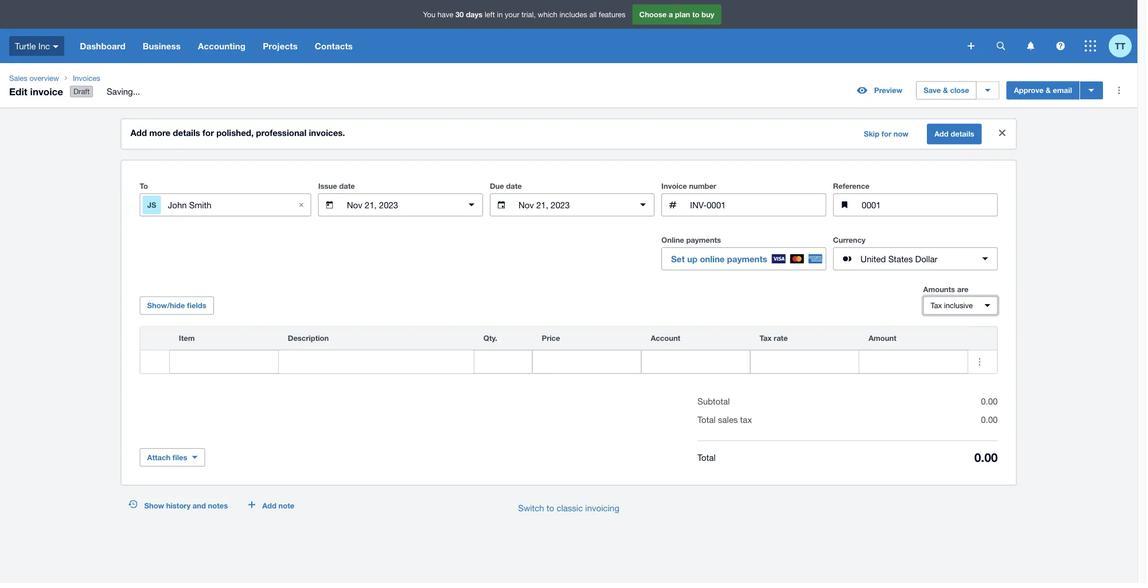 Task type: vqa. For each thing, say whether or not it's contained in the screenshot.
Account
yes



Task type: describe. For each thing, give the bounding box(es) containing it.
turtle
[[15, 41, 36, 51]]

add for add details
[[935, 130, 949, 138]]

classic
[[557, 503, 583, 513]]

edit invoice
[[9, 85, 63, 97]]

online payments
[[662, 236, 722, 245]]

turtle inc
[[15, 41, 50, 51]]

amounts are
[[924, 285, 969, 294]]

invoice
[[662, 182, 687, 191]]

preview
[[875, 86, 903, 95]]

0 horizontal spatial for
[[203, 128, 214, 138]]

account
[[651, 334, 681, 343]]

show
[[144, 501, 164, 510]]

tt
[[1116, 41, 1126, 51]]

john smith
[[168, 200, 212, 210]]

add for add note
[[262, 501, 277, 510]]

add more details for polished, professional invoices. status
[[121, 119, 1017, 149]]

switch to classic invoicing
[[518, 503, 620, 513]]

more line item options image
[[969, 350, 992, 373]]

invoicing
[[586, 503, 620, 513]]

features
[[599, 10, 626, 19]]

sales overview link
[[5, 72, 64, 84]]

approve
[[1015, 86, 1044, 95]]

edit
[[9, 85, 27, 97]]

2 svg image from the left
[[1057, 42, 1066, 50]]

Description text field
[[279, 351, 474, 373]]

show/hide
[[147, 301, 185, 310]]

skip for now
[[864, 130, 909, 138]]

are
[[958, 285, 969, 294]]

have
[[438, 10, 454, 19]]

date for issue date
[[339, 182, 355, 191]]

business button
[[134, 29, 189, 63]]

united
[[861, 254, 886, 264]]

amount
[[869, 334, 897, 343]]

history
[[166, 501, 191, 510]]

tax rate
[[760, 334, 788, 343]]

invoices.
[[309, 128, 345, 138]]

choose
[[640, 10, 667, 19]]

js
[[147, 200, 156, 209]]

Due date text field
[[518, 194, 627, 216]]

banner containing dashboard
[[0, 0, 1138, 63]]

more invoice options image
[[1108, 79, 1131, 102]]

plan
[[675, 10, 691, 19]]

tax inclusive
[[931, 301, 973, 310]]

0 horizontal spatial details
[[173, 128, 200, 138]]

rate
[[774, 334, 788, 343]]

svg image inside turtle inc popup button
[[53, 45, 59, 48]]

add for add more details for polished, professional invoices.
[[131, 128, 147, 138]]

up
[[688, 254, 698, 264]]

show history and notes button
[[121, 497, 235, 515]]

due date
[[490, 182, 522, 191]]

accounting button
[[189, 29, 254, 63]]

and
[[193, 501, 206, 510]]

close image inside add more details for polished, professional invoices. status
[[992, 121, 1015, 144]]

switch to classic invoicing button
[[509, 497, 629, 520]]

approve & email
[[1015, 86, 1073, 95]]

inc
[[38, 41, 50, 51]]

number
[[689, 182, 717, 191]]

0 horizontal spatial payments
[[687, 236, 722, 245]]

draft
[[73, 87, 90, 96]]

skip for now button
[[858, 125, 916, 143]]

in
[[497, 10, 503, 19]]

add note
[[262, 501, 295, 510]]

details inside button
[[951, 130, 975, 138]]

invoice line item list element
[[140, 326, 998, 374]]

choose a plan to buy
[[640, 10, 715, 19]]

set
[[672, 254, 685, 264]]

which
[[538, 10, 558, 19]]

overview
[[29, 73, 59, 82]]

more date options image for due date
[[632, 194, 655, 216]]

notes
[[208, 501, 228, 510]]

to inside button
[[547, 503, 555, 513]]

now
[[894, 130, 909, 138]]

skip
[[864, 130, 880, 138]]

dashboard link
[[71, 29, 134, 63]]

0.00 for subtotal
[[982, 396, 998, 406]]

to inside banner
[[693, 10, 700, 19]]

& for close
[[944, 86, 949, 95]]

accounting
[[198, 41, 246, 51]]

dollar
[[916, 254, 938, 264]]

add details
[[935, 130, 975, 138]]

amounts
[[924, 285, 956, 294]]

date for due date
[[506, 182, 522, 191]]

left
[[485, 10, 495, 19]]

issue date
[[318, 182, 355, 191]]

30
[[456, 10, 464, 19]]

invoice
[[30, 85, 63, 97]]

0.00 for total sales tax
[[982, 415, 998, 425]]

tax inclusive button
[[924, 297, 998, 315]]

sales
[[718, 415, 738, 425]]

navigation inside banner
[[71, 29, 960, 63]]



Task type: locate. For each thing, give the bounding box(es) containing it.
reference
[[834, 182, 870, 191]]

2 total from the top
[[698, 452, 716, 462]]

note
[[279, 501, 295, 510]]

united states dollar button
[[834, 247, 998, 270]]

0 horizontal spatial add
[[131, 128, 147, 138]]

saving...
[[107, 86, 140, 96]]

1 total from the top
[[698, 415, 716, 425]]

total down subtotal
[[698, 415, 716, 425]]

0.00
[[982, 396, 998, 406], [982, 415, 998, 425], [975, 450, 998, 464]]

total for total
[[698, 452, 716, 462]]

0 vertical spatial payments
[[687, 236, 722, 245]]

Invoice number text field
[[689, 194, 826, 216]]

1 & from the left
[[944, 86, 949, 95]]

0 vertical spatial close image
[[992, 121, 1015, 144]]

svg image up email
[[1057, 42, 1066, 50]]

1 horizontal spatial date
[[506, 182, 522, 191]]

1 svg image from the left
[[1028, 42, 1035, 50]]

sales
[[9, 73, 27, 82]]

qty.
[[484, 334, 498, 343]]

None field
[[170, 350, 278, 373]]

close image
[[992, 121, 1015, 144], [290, 194, 313, 216]]

navigation
[[71, 29, 960, 63]]

1 horizontal spatial payments
[[728, 254, 768, 264]]

Quantity field
[[475, 351, 532, 373]]

projects button
[[254, 29, 306, 63]]

banner
[[0, 0, 1138, 63]]

inclusive
[[945, 301, 973, 310]]

0 horizontal spatial close image
[[290, 194, 313, 216]]

tax
[[931, 301, 943, 310], [760, 334, 772, 343]]

files
[[173, 453, 187, 462]]

1 more date options image from the left
[[460, 194, 483, 216]]

tax inside the invoice line item list element
[[760, 334, 772, 343]]

1 horizontal spatial more date options image
[[632, 194, 655, 216]]

more line item options element
[[969, 327, 998, 350]]

tax left rate
[[760, 334, 772, 343]]

total for total sales tax
[[698, 415, 716, 425]]

1 horizontal spatial svg image
[[1057, 42, 1066, 50]]

invoices link
[[68, 72, 149, 84]]

add left note
[[262, 501, 277, 510]]

1 vertical spatial 0.00
[[982, 415, 998, 425]]

turtle inc button
[[0, 29, 71, 63]]

buy
[[702, 10, 715, 19]]

close
[[951, 86, 970, 95]]

2 date from the left
[[506, 182, 522, 191]]

Price field
[[533, 351, 641, 373]]

Reference text field
[[861, 194, 998, 216]]

2 & from the left
[[1046, 86, 1052, 95]]

date right issue
[[339, 182, 355, 191]]

details right more
[[173, 128, 200, 138]]

payments up online
[[687, 236, 722, 245]]

add right now
[[935, 130, 949, 138]]

you have 30 days left in your trial, which includes all features
[[423, 10, 626, 19]]

& for email
[[1046, 86, 1052, 95]]

save & close button
[[917, 81, 977, 100]]

1 horizontal spatial for
[[882, 130, 892, 138]]

0 horizontal spatial tax
[[760, 334, 772, 343]]

set up online payments button
[[662, 247, 827, 270]]

total
[[698, 415, 716, 425], [698, 452, 716, 462]]

more
[[149, 128, 171, 138]]

add inside button
[[262, 501, 277, 510]]

more date options image
[[460, 194, 483, 216], [632, 194, 655, 216]]

2 horizontal spatial add
[[935, 130, 949, 138]]

0 vertical spatial to
[[693, 10, 700, 19]]

1 horizontal spatial details
[[951, 130, 975, 138]]

preview button
[[851, 81, 910, 100]]

1 vertical spatial total
[[698, 452, 716, 462]]

tax for tax inclusive
[[931, 301, 943, 310]]

attach files button
[[140, 448, 205, 467]]

to
[[693, 10, 700, 19], [547, 503, 555, 513]]

show history and notes
[[144, 501, 228, 510]]

show/hide fields
[[147, 301, 206, 310]]

tt button
[[1109, 29, 1138, 63]]

1 horizontal spatial &
[[1046, 86, 1052, 95]]

smith
[[189, 200, 212, 210]]

to left buy
[[693, 10, 700, 19]]

Issue date text field
[[346, 194, 456, 216]]

for left polished,
[[203, 128, 214, 138]]

attach
[[147, 453, 171, 462]]

navigation containing dashboard
[[71, 29, 960, 63]]

total down the "total sales tax"
[[698, 452, 716, 462]]

0 horizontal spatial to
[[547, 503, 555, 513]]

online
[[700, 254, 725, 264]]

add
[[131, 128, 147, 138], [935, 130, 949, 138], [262, 501, 277, 510]]

1 vertical spatial payments
[[728, 254, 768, 264]]

tax
[[741, 415, 752, 425]]

fields
[[187, 301, 206, 310]]

1 vertical spatial close image
[[290, 194, 313, 216]]

includes
[[560, 10, 588, 19]]

1 horizontal spatial close image
[[992, 121, 1015, 144]]

currency
[[834, 236, 866, 245]]

Inventory item text field
[[170, 351, 278, 373]]

& right the save
[[944, 86, 949, 95]]

1 vertical spatial tax
[[760, 334, 772, 343]]

switch
[[518, 503, 545, 513]]

date right due
[[506, 182, 522, 191]]

united states dollar
[[861, 254, 938, 264]]

dashboard
[[80, 41, 126, 51]]

& left email
[[1046, 86, 1052, 95]]

to right switch
[[547, 503, 555, 513]]

1 vertical spatial to
[[547, 503, 555, 513]]

0 vertical spatial tax
[[931, 301, 943, 310]]

tax down amounts
[[931, 301, 943, 310]]

svg image
[[1028, 42, 1035, 50], [1057, 42, 1066, 50]]

0 horizontal spatial more date options image
[[460, 194, 483, 216]]

set up online payments
[[672, 254, 768, 264]]

more date options image for issue date
[[460, 194, 483, 216]]

1 horizontal spatial tax
[[931, 301, 943, 310]]

total sales tax
[[698, 415, 752, 425]]

sales overview
[[9, 73, 59, 82]]

contacts button
[[306, 29, 362, 63]]

projects
[[263, 41, 298, 51]]

2 more date options image from the left
[[632, 194, 655, 216]]

john
[[168, 200, 187, 210]]

date
[[339, 182, 355, 191], [506, 182, 522, 191]]

0 vertical spatial total
[[698, 415, 716, 425]]

payments inside 'popup button'
[[728, 254, 768, 264]]

to
[[140, 182, 148, 191]]

states
[[889, 254, 913, 264]]

svg image up approve
[[1028, 42, 1035, 50]]

show/hide fields button
[[140, 297, 214, 315]]

attach files
[[147, 453, 187, 462]]

payments right online
[[728, 254, 768, 264]]

all
[[590, 10, 597, 19]]

Amount field
[[860, 351, 968, 373]]

1 date from the left
[[339, 182, 355, 191]]

details down close
[[951, 130, 975, 138]]

0 vertical spatial 0.00
[[982, 396, 998, 406]]

&
[[944, 86, 949, 95], [1046, 86, 1052, 95]]

svg image
[[1085, 40, 1097, 52], [997, 42, 1006, 50], [968, 42, 975, 49], [53, 45, 59, 48]]

your
[[505, 10, 520, 19]]

for left now
[[882, 130, 892, 138]]

a
[[669, 10, 673, 19]]

0 horizontal spatial svg image
[[1028, 42, 1035, 50]]

add inside button
[[935, 130, 949, 138]]

1 horizontal spatial add
[[262, 501, 277, 510]]

days
[[466, 10, 483, 19]]

price
[[542, 334, 561, 343]]

invoice number element
[[662, 194, 827, 216]]

2 vertical spatial 0.00
[[975, 450, 998, 464]]

online
[[662, 236, 685, 245]]

trial,
[[522, 10, 536, 19]]

for inside button
[[882, 130, 892, 138]]

0 horizontal spatial &
[[944, 86, 949, 95]]

professional
[[256, 128, 307, 138]]

add left more
[[131, 128, 147, 138]]

description
[[288, 334, 329, 343]]

0 horizontal spatial date
[[339, 182, 355, 191]]

1 horizontal spatial to
[[693, 10, 700, 19]]

tax for tax rate
[[760, 334, 772, 343]]

approve & email button
[[1007, 81, 1080, 100]]

issue
[[318, 182, 337, 191]]

subtotal
[[698, 396, 730, 406]]

contacts
[[315, 41, 353, 51]]

tax inside "popup button"
[[931, 301, 943, 310]]

polished,
[[216, 128, 254, 138]]

due
[[490, 182, 504, 191]]



